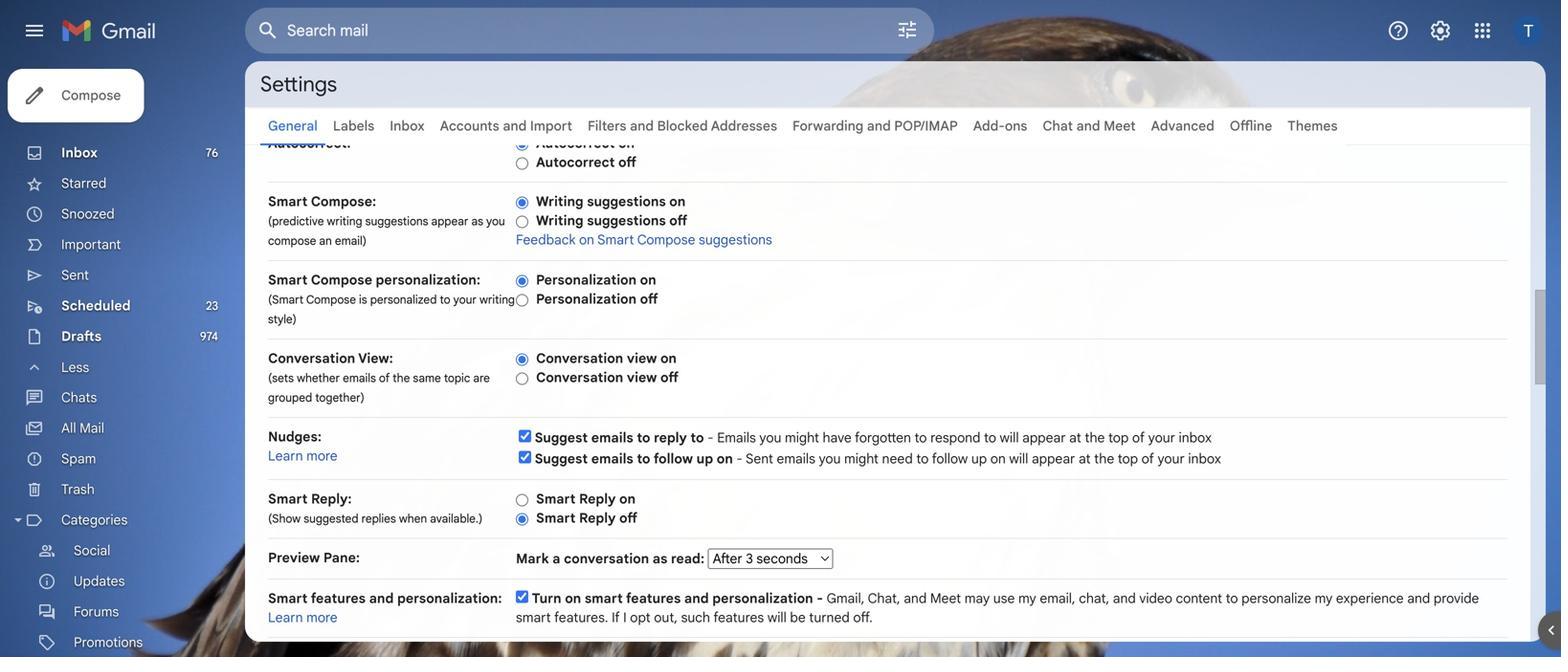 Task type: locate. For each thing, give the bounding box(es) containing it.
and right the chat,
[[1113, 591, 1136, 607]]

personalization down personalization on
[[536, 291, 637, 308]]

0 vertical spatial inbox
[[390, 118, 425, 134]]

Conversation view off radio
[[516, 372, 528, 386]]

0 vertical spatial top
[[1108, 430, 1129, 447]]

learn inside smart features and personalization: learn more
[[268, 610, 303, 626]]

conversation up the conversation view off
[[536, 350, 623, 367]]

forwarding and pop/imap link
[[793, 118, 958, 134]]

inbox inside navigation
[[61, 145, 98, 161]]

view for on
[[627, 350, 657, 367]]

2 learn more link from the top
[[268, 610, 338, 626]]

suggest emails to follow up on - sent emails you might need to follow up on will appear at the top of your inbox
[[535, 451, 1221, 468]]

autocorrect down autocorrect on
[[536, 154, 615, 171]]

emails down suggest emails to reply to - emails you might have forgotten to respond to will appear at the top of your inbox on the bottom
[[777, 451, 815, 468]]

personalization:
[[376, 272, 481, 289], [397, 591, 502, 607]]

and down replies
[[369, 591, 394, 607]]

inbox link right labels link
[[390, 118, 425, 134]]

0 vertical spatial your
[[453, 293, 477, 307]]

0 vertical spatial smart
[[585, 591, 623, 607]]

0 vertical spatial will
[[1000, 430, 1019, 447]]

off up the feedback on smart compose suggestions
[[669, 212, 687, 229]]

compose button
[[8, 69, 144, 123]]

2 learn from the top
[[268, 610, 303, 626]]

suggest emails to reply to - emails you might have forgotten to respond to will appear at the top of your inbox
[[535, 430, 1212, 447]]

0 vertical spatial sent
[[61, 267, 89, 284]]

learn more link down nudges:
[[268, 448, 338, 465]]

view up the conversation view off
[[627, 350, 657, 367]]

1 view from the top
[[627, 350, 657, 367]]

writing up "feedback"
[[536, 212, 584, 229]]

1 horizontal spatial smart
[[585, 591, 623, 607]]

smart
[[585, 591, 623, 607], [516, 610, 551, 626]]

2 vertical spatial your
[[1158, 451, 1185, 468]]

0 vertical spatial writing
[[327, 214, 362, 229]]

2 horizontal spatial you
[[819, 451, 841, 468]]

read:
[[671, 551, 705, 568]]

0 vertical spatial the
[[393, 371, 410, 386]]

of
[[379, 371, 390, 386], [1132, 430, 1145, 447], [1142, 451, 1154, 468]]

smart inside smart features and personalization: learn more
[[268, 591, 308, 607]]

writing inside smart compose personalization: (smart compose is personalized to your writing style)
[[480, 293, 515, 307]]

1 vertical spatial suggest
[[535, 451, 588, 468]]

learn down the "preview" at the bottom left of page
[[268, 610, 303, 626]]

features down pane:
[[311, 591, 366, 607]]

0 vertical spatial autocorrect
[[536, 135, 615, 152]]

my left experience
[[1315, 591, 1333, 607]]

conversation view: (sets whether emails of the same topic are grouped together)
[[268, 350, 490, 405]]

categories
[[61, 512, 128, 529]]

off down filters at the top left of page
[[618, 154, 637, 171]]

gmail, chat, and meet may use my email, chat, and video content to personalize my experience and provide smart features. if i opt out, such features will be turned off.
[[516, 591, 1479, 626]]

settings image
[[1429, 19, 1452, 42]]

are
[[473, 371, 490, 386]]

writing suggestions on
[[536, 193, 686, 210]]

autocorrect for autocorrect on
[[536, 135, 615, 152]]

all mail link
[[61, 420, 104, 437]]

0 horizontal spatial as
[[471, 214, 483, 229]]

0 horizontal spatial up
[[696, 451, 713, 468]]

1 vertical spatial learn more link
[[268, 610, 338, 626]]

writing down compose: at the top
[[327, 214, 362, 229]]

0 vertical spatial personalization:
[[376, 272, 481, 289]]

you left the "writing suggestions off" radio at the top left
[[486, 214, 505, 229]]

conversation inside conversation view: (sets whether emails of the same topic are grouped together)
[[268, 350, 355, 367]]

settings
[[260, 71, 337, 98]]

add-ons link
[[973, 118, 1027, 134]]

important link
[[61, 236, 121, 253]]

0 vertical spatial writing
[[536, 193, 584, 210]]

follow down respond
[[932, 451, 968, 468]]

reply up smart reply off
[[579, 491, 616, 508]]

1 horizontal spatial up
[[971, 451, 987, 468]]

smart right the smart reply on option
[[536, 491, 576, 508]]

0 vertical spatial inbox link
[[390, 118, 425, 134]]

Autocorrect off radio
[[516, 156, 528, 171]]

1 personalization from the top
[[536, 272, 637, 289]]

0 horizontal spatial follow
[[654, 451, 693, 468]]

2 more from the top
[[306, 610, 338, 626]]

974
[[200, 330, 218, 344]]

inbox link
[[390, 118, 425, 134], [61, 145, 98, 161]]

- down emails
[[736, 451, 743, 468]]

feedback on smart compose suggestions
[[516, 232, 772, 248]]

opt
[[630, 610, 651, 626]]

sent inside navigation
[[61, 267, 89, 284]]

the
[[393, 371, 410, 386], [1085, 430, 1105, 447], [1094, 451, 1114, 468]]

2 vertical spatial you
[[819, 451, 841, 468]]

1 vertical spatial top
[[1118, 451, 1138, 468]]

1 vertical spatial as
[[653, 551, 668, 568]]

personalization: up the personalized
[[376, 272, 481, 289]]

to right content
[[1226, 591, 1238, 607]]

to right reply
[[691, 430, 704, 447]]

mark a conversation as read:
[[516, 551, 708, 568]]

conversation for conversation view on
[[536, 350, 623, 367]]

advanced link
[[1151, 118, 1215, 134]]

view down conversation view on
[[627, 369, 657, 386]]

1 horizontal spatial -
[[736, 451, 743, 468]]

follow
[[654, 451, 693, 468], [932, 451, 968, 468]]

drafts
[[61, 328, 102, 345]]

might left have
[[785, 430, 819, 447]]

inbox right labels link
[[390, 118, 425, 134]]

autocorrect
[[536, 135, 615, 152], [536, 154, 615, 171]]

1 vertical spatial writing
[[480, 293, 515, 307]]

you for emails
[[759, 430, 781, 447]]

general link
[[268, 118, 318, 134]]

reply
[[579, 491, 616, 508], [579, 510, 616, 527]]

off for reply
[[619, 510, 637, 527]]

1 vertical spatial view
[[627, 369, 657, 386]]

1 vertical spatial autocorrect
[[536, 154, 615, 171]]

suggest
[[535, 430, 588, 447], [535, 451, 588, 468]]

navigation
[[0, 61, 245, 658]]

- up turned
[[817, 591, 823, 607]]

1 more from the top
[[306, 448, 338, 465]]

1 my from the left
[[1018, 591, 1036, 607]]

style)
[[268, 313, 297, 327]]

smart for smart features and personalization: learn more
[[268, 591, 308, 607]]

1 reply from the top
[[579, 491, 616, 508]]

0 horizontal spatial you
[[486, 214, 505, 229]]

1 vertical spatial inbox
[[61, 145, 98, 161]]

off down personalization on
[[640, 291, 658, 308]]

conversation down conversation view on
[[536, 369, 623, 386]]

conversation up the whether
[[268, 350, 355, 367]]

accounts and import
[[440, 118, 572, 134]]

off
[[618, 154, 637, 171], [669, 212, 687, 229], [640, 291, 658, 308], [660, 369, 679, 386], [619, 510, 637, 527]]

sent down emails
[[746, 451, 773, 468]]

2 personalization from the top
[[536, 291, 637, 308]]

2 view from the top
[[627, 369, 657, 386]]

you right emails
[[759, 430, 781, 447]]

Smart Reply off radio
[[516, 512, 528, 527]]

to right the personalized
[[440, 293, 450, 307]]

0 horizontal spatial sent
[[61, 267, 89, 284]]

inbox up starred on the left top of the page
[[61, 145, 98, 161]]

1 vertical spatial inbox link
[[61, 145, 98, 161]]

1 horizontal spatial might
[[844, 451, 879, 468]]

2 vertical spatial will
[[768, 610, 787, 626]]

smart up (smart
[[268, 272, 308, 289]]

snoozed
[[61, 206, 115, 223]]

ons
[[1005, 118, 1027, 134]]

meet left may
[[930, 591, 961, 607]]

None checkbox
[[519, 451, 531, 464]]

Personalization on radio
[[516, 274, 528, 288]]

off up reply
[[660, 369, 679, 386]]

off up mark a conversation as read: on the left bottom
[[619, 510, 637, 527]]

you inside smart compose: (predictive writing suggestions appear as you compose an email)
[[486, 214, 505, 229]]

None checkbox
[[519, 430, 531, 443], [516, 591, 528, 604], [519, 430, 531, 443], [516, 591, 528, 604]]

2 writing from the top
[[536, 212, 584, 229]]

1 vertical spatial reply
[[579, 510, 616, 527]]

writing
[[536, 193, 584, 210], [536, 212, 584, 229]]

grouped
[[268, 391, 312, 405]]

reply for on
[[579, 491, 616, 508]]

Personalization off radio
[[516, 293, 528, 308]]

writing left "personalization off" option
[[480, 293, 515, 307]]

conversation view off
[[536, 369, 679, 386]]

features down 'personalization'
[[713, 610, 764, 626]]

smart down the "preview" at the bottom left of page
[[268, 591, 308, 607]]

0 horizontal spatial inbox
[[61, 145, 98, 161]]

smart for smart compose personalization: (smart compose is personalized to your writing style)
[[268, 272, 308, 289]]

1 autocorrect from the top
[[536, 135, 615, 152]]

1 vertical spatial more
[[306, 610, 338, 626]]

0 horizontal spatial writing
[[327, 214, 362, 229]]

0 vertical spatial reply
[[579, 491, 616, 508]]

appear inside smart compose: (predictive writing suggestions appear as you compose an email)
[[431, 214, 468, 229]]

suggest for suggest emails to reply to - emails you might have forgotten to respond to will appear at the top of your inbox
[[535, 430, 588, 447]]

reply for off
[[579, 510, 616, 527]]

view
[[627, 350, 657, 367], [627, 369, 657, 386]]

0 vertical spatial might
[[785, 430, 819, 447]]

advanced
[[1151, 118, 1215, 134]]

follow down reply
[[654, 451, 693, 468]]

0 vertical spatial inbox
[[1179, 430, 1212, 447]]

smart down turn
[[516, 610, 551, 626]]

0 vertical spatial more
[[306, 448, 338, 465]]

and left pop/imap on the top of page
[[867, 118, 891, 134]]

writing right writing suggestions on option
[[536, 193, 584, 210]]

offline
[[1230, 118, 1272, 134]]

1 vertical spatial smart
[[516, 610, 551, 626]]

smart
[[268, 193, 308, 210], [597, 232, 634, 248], [268, 272, 308, 289], [268, 491, 308, 508], [536, 491, 576, 508], [536, 510, 576, 527], [268, 591, 308, 607]]

same
[[413, 371, 441, 386]]

0 vertical spatial suggest
[[535, 430, 588, 447]]

- left emails
[[708, 430, 714, 447]]

suggest for suggest emails to follow up on - sent emails you might need to follow up on will appear at the top of your inbox
[[535, 451, 588, 468]]

smart up (predictive at the top left
[[268, 193, 308, 210]]

0 vertical spatial learn more link
[[268, 448, 338, 465]]

1 vertical spatial meet
[[930, 591, 961, 607]]

spam link
[[61, 451, 96, 468]]

and right "chat"
[[1076, 118, 1100, 134]]

import
[[530, 118, 572, 134]]

0 vertical spatial meet
[[1104, 118, 1136, 134]]

1 learn more link from the top
[[268, 448, 338, 465]]

forwarding
[[793, 118, 864, 134]]

0 vertical spatial as
[[471, 214, 483, 229]]

0 vertical spatial at
[[1069, 430, 1081, 447]]

promotions link
[[74, 635, 143, 651]]

my
[[1018, 591, 1036, 607], [1315, 591, 1333, 607]]

trash
[[61, 481, 95, 498]]

appear
[[431, 214, 468, 229], [1022, 430, 1066, 447], [1032, 451, 1075, 468]]

1 horizontal spatial writing
[[480, 293, 515, 307]]

inbox link up starred on the left top of the page
[[61, 145, 98, 161]]

1 suggest from the top
[[535, 430, 588, 447]]

at
[[1069, 430, 1081, 447], [1079, 451, 1091, 468]]

personalization up personalization off
[[536, 272, 637, 289]]

a
[[552, 551, 560, 568]]

conversation view on
[[536, 350, 677, 367]]

None search field
[[245, 8, 934, 54]]

conversation for conversation view off
[[536, 369, 623, 386]]

learn more link down the "preview" at the bottom left of page
[[268, 610, 338, 626]]

0 horizontal spatial -
[[708, 430, 714, 447]]

smart inside smart reply: (show suggested replies when available.)
[[268, 491, 308, 508]]

2 suggest from the top
[[535, 451, 588, 468]]

nudges:
[[268, 429, 322, 446]]

topic
[[444, 371, 470, 386]]

inbox for the left inbox link
[[61, 145, 98, 161]]

smart inside smart compose: (predictive writing suggestions appear as you compose an email)
[[268, 193, 308, 210]]

gmail,
[[827, 591, 865, 607]]

more down nudges:
[[306, 448, 338, 465]]

1 vertical spatial inbox
[[1188, 451, 1221, 468]]

inbox
[[390, 118, 425, 134], [61, 145, 98, 161]]

Search mail text field
[[287, 21, 842, 40]]

filters
[[588, 118, 626, 134]]

2 horizontal spatial features
[[713, 610, 764, 626]]

1 horizontal spatial my
[[1315, 591, 1333, 607]]

reply down smart reply on
[[579, 510, 616, 527]]

and inside smart features and personalization: learn more
[[369, 591, 394, 607]]

need
[[882, 451, 913, 468]]

1 vertical spatial -
[[736, 451, 743, 468]]

to inside gmail, chat, and meet may use my email, chat, and video content to personalize my experience and provide smart features. if i opt out, such features will be turned off.
[[1226, 591, 1238, 607]]

1 horizontal spatial inbox link
[[390, 118, 425, 134]]

social link
[[74, 543, 110, 559]]

is
[[359, 293, 367, 307]]

suggestions inside smart compose: (predictive writing suggestions appear as you compose an email)
[[365, 214, 428, 229]]

compose inside button
[[61, 87, 121, 104]]

0 vertical spatial view
[[627, 350, 657, 367]]

more
[[306, 448, 338, 465], [306, 610, 338, 626]]

compose down gmail "image"
[[61, 87, 121, 104]]

personalized
[[370, 293, 437, 307]]

sent down important
[[61, 267, 89, 284]]

to right respond
[[984, 430, 996, 447]]

if
[[612, 610, 620, 626]]

up
[[696, 451, 713, 468], [971, 451, 987, 468]]

1 horizontal spatial follow
[[932, 451, 968, 468]]

2 reply from the top
[[579, 510, 616, 527]]

autocorrect up autocorrect off
[[536, 135, 615, 152]]

more down preview pane:
[[306, 610, 338, 626]]

smart right 'smart reply off' option
[[536, 510, 576, 527]]

0 horizontal spatial my
[[1018, 591, 1036, 607]]

1 horizontal spatial you
[[759, 430, 781, 447]]

sent
[[61, 267, 89, 284], [746, 451, 773, 468]]

learn down nudges:
[[268, 448, 303, 465]]

1 vertical spatial personalization:
[[397, 591, 502, 607]]

features inside smart features and personalization: learn more
[[311, 591, 366, 607]]

my right use
[[1018, 591, 1036, 607]]

your
[[453, 293, 477, 307], [1148, 430, 1175, 447], [1158, 451, 1185, 468]]

personalization for personalization on
[[536, 272, 637, 289]]

1 vertical spatial will
[[1009, 451, 1028, 468]]

smart inside smart compose personalization: (smart compose is personalized to your writing style)
[[268, 272, 308, 289]]

1 vertical spatial of
[[1132, 430, 1145, 447]]

meet inside gmail, chat, and meet may use my email, chat, and video content to personalize my experience and provide smart features. if i opt out, such features will be turned off.
[[930, 591, 961, 607]]

chat and meet
[[1043, 118, 1136, 134]]

and left provide
[[1407, 591, 1430, 607]]

might down suggest emails to reply to - emails you might have forgotten to respond to will appear at the top of your inbox on the bottom
[[844, 451, 879, 468]]

0 horizontal spatial meet
[[930, 591, 961, 607]]

0 horizontal spatial features
[[311, 591, 366, 607]]

as left the "writing suggestions off" radio at the top left
[[471, 214, 483, 229]]

1 vertical spatial learn
[[268, 610, 303, 626]]

preview pane:
[[268, 550, 360, 567]]

when
[[399, 512, 427, 526]]

0 vertical spatial personalization
[[536, 272, 637, 289]]

2 horizontal spatial -
[[817, 591, 823, 607]]

emails down view:
[[343, 371, 376, 386]]

2 vertical spatial -
[[817, 591, 823, 607]]

personalization: down the available.)
[[397, 591, 502, 607]]

0 vertical spatial appear
[[431, 214, 468, 229]]

smart up (show
[[268, 491, 308, 508]]

general
[[268, 118, 318, 134]]

spam
[[61, 451, 96, 468]]

1 vertical spatial writing
[[536, 212, 584, 229]]

emails
[[343, 371, 376, 386], [591, 430, 633, 447], [591, 451, 633, 468], [777, 451, 815, 468]]

writing inside smart compose: (predictive writing suggestions appear as you compose an email)
[[327, 214, 362, 229]]

promotions
[[74, 635, 143, 651]]

1 writing from the top
[[536, 193, 584, 210]]

0 vertical spatial you
[[486, 214, 505, 229]]

1 learn from the top
[[268, 448, 303, 465]]

personalization
[[536, 272, 637, 289], [536, 291, 637, 308]]

1 vertical spatial you
[[759, 430, 781, 447]]

you down have
[[819, 451, 841, 468]]

learn more link
[[268, 448, 338, 465], [268, 610, 338, 626]]

1 horizontal spatial sent
[[746, 451, 773, 468]]

features up out,
[[626, 591, 681, 607]]

1 follow from the left
[[654, 451, 693, 468]]

0 horizontal spatial might
[[785, 430, 819, 447]]

smart up if
[[585, 591, 623, 607]]

as left read:
[[653, 551, 668, 568]]

writing for writing suggestions off
[[536, 212, 584, 229]]

personalization
[[712, 591, 813, 607]]

compose up 'is'
[[311, 272, 372, 289]]

pop/imap
[[894, 118, 958, 134]]

preview
[[268, 550, 320, 567]]

0 horizontal spatial smart
[[516, 610, 551, 626]]

chats link
[[61, 390, 97, 406]]

will inside gmail, chat, and meet may use my email, chat, and video content to personalize my experience and provide smart features. if i opt out, such features will be turned off.
[[768, 610, 787, 626]]

features inside gmail, chat, and meet may use my email, chat, and video content to personalize my experience and provide smart features. if i opt out, such features will be turned off.
[[713, 610, 764, 626]]

1 horizontal spatial inbox
[[390, 118, 425, 134]]

support image
[[1387, 19, 1410, 42]]

meet right "chat"
[[1104, 118, 1136, 134]]

2 autocorrect from the top
[[536, 154, 615, 171]]

1 vertical spatial personalization
[[536, 291, 637, 308]]

forgotten
[[855, 430, 911, 447]]

- for on
[[736, 451, 743, 468]]

0 vertical spatial of
[[379, 371, 390, 386]]

0 vertical spatial learn
[[268, 448, 303, 465]]



Task type: describe. For each thing, give the bounding box(es) containing it.
compose left 'is'
[[306, 293, 356, 307]]

conversation for conversation view: (sets whether emails of the same topic are grouped together)
[[268, 350, 355, 367]]

you for as
[[486, 214, 505, 229]]

1 up from the left
[[696, 451, 713, 468]]

2 my from the left
[[1315, 591, 1333, 607]]

off for view
[[660, 369, 679, 386]]

feedback on smart compose suggestions link
[[516, 232, 772, 248]]

to left respond
[[915, 430, 927, 447]]

smart compose: (predictive writing suggestions appear as you compose an email)
[[268, 193, 505, 248]]

turn on smart features and personalization -
[[532, 591, 827, 607]]

email,
[[1040, 591, 1076, 607]]

filters and blocked addresses
[[588, 118, 777, 134]]

all mail
[[61, 420, 104, 437]]

inbox for the rightmost inbox link
[[390, 118, 425, 134]]

scheduled
[[61, 298, 131, 314]]

76
[[206, 146, 218, 160]]

emails left reply
[[591, 430, 633, 447]]

drafts link
[[61, 328, 102, 345]]

provide
[[1434, 591, 1479, 607]]

emails inside conversation view: (sets whether emails of the same topic are grouped together)
[[343, 371, 376, 386]]

2 vertical spatial the
[[1094, 451, 1114, 468]]

Conversation view on radio
[[516, 353, 528, 367]]

smart for smart reply: (show suggested replies when available.)
[[268, 491, 308, 508]]

such
[[681, 610, 710, 626]]

respond
[[930, 430, 981, 447]]

to up smart reply off
[[637, 451, 650, 468]]

1 horizontal spatial features
[[626, 591, 681, 607]]

starred link
[[61, 175, 106, 192]]

mail
[[80, 420, 104, 437]]

search mail image
[[251, 13, 285, 48]]

to inside smart compose personalization: (smart compose is personalized to your writing style)
[[440, 293, 450, 307]]

1 horizontal spatial as
[[653, 551, 668, 568]]

labels link
[[333, 118, 374, 134]]

be
[[790, 610, 806, 626]]

23
[[206, 299, 218, 313]]

smart for smart reply off
[[536, 510, 576, 527]]

(show
[[268, 512, 301, 526]]

your inside smart compose personalization: (smart compose is personalized to your writing style)
[[453, 293, 477, 307]]

as inside smart compose: (predictive writing suggestions appear as you compose an email)
[[471, 214, 483, 229]]

of inside conversation view: (sets whether emails of the same topic are grouped together)
[[379, 371, 390, 386]]

social
[[74, 543, 110, 559]]

experience
[[1336, 591, 1404, 607]]

0 horizontal spatial inbox link
[[61, 145, 98, 161]]

2 follow from the left
[[932, 451, 968, 468]]

chats
[[61, 390, 97, 406]]

Autocorrect on radio
[[516, 137, 528, 152]]

1 vertical spatial the
[[1085, 430, 1105, 447]]

view:
[[358, 350, 393, 367]]

gmail image
[[61, 11, 166, 50]]

mark
[[516, 551, 549, 568]]

personalization on
[[536, 272, 656, 289]]

the inside conversation view: (sets whether emails of the same topic are grouped together)
[[393, 371, 410, 386]]

compose down "writing suggestions off"
[[637, 232, 695, 248]]

video
[[1139, 591, 1173, 607]]

1 vertical spatial might
[[844, 451, 879, 468]]

smart inside gmail, chat, and meet may use my email, chat, and video content to personalize my experience and provide smart features. if i opt out, such features will be turned off.
[[516, 610, 551, 626]]

learn more link for features
[[268, 610, 338, 626]]

snoozed link
[[61, 206, 115, 223]]

Writing suggestions on radio
[[516, 196, 528, 210]]

scheduled link
[[61, 298, 131, 314]]

reply
[[654, 430, 687, 447]]

nudges: learn more
[[268, 429, 338, 465]]

writing suggestions off
[[536, 212, 687, 229]]

pane:
[[323, 550, 360, 567]]

off for suggestions
[[669, 212, 687, 229]]

filters and blocked addresses link
[[588, 118, 777, 134]]

trash link
[[61, 481, 95, 498]]

1 horizontal spatial meet
[[1104, 118, 1136, 134]]

themes
[[1288, 118, 1338, 134]]

less
[[61, 359, 89, 376]]

Smart Reply on radio
[[516, 493, 528, 508]]

1 vertical spatial your
[[1148, 430, 1175, 447]]

together)
[[315, 391, 365, 405]]

chat,
[[1079, 591, 1110, 607]]

autocorrect off
[[536, 154, 637, 171]]

Writing suggestions off radio
[[516, 215, 528, 229]]

chat and meet link
[[1043, 118, 1136, 134]]

1 vertical spatial sent
[[746, 451, 773, 468]]

off.
[[853, 610, 873, 626]]

autocorrect:
[[268, 135, 351, 152]]

to left reply
[[637, 430, 650, 447]]

more inside smart features and personalization: learn more
[[306, 610, 338, 626]]

and up autocorrect on option
[[503, 118, 527, 134]]

and right filters at the top left of page
[[630, 118, 654, 134]]

(smart
[[268, 293, 304, 307]]

smart down "writing suggestions off"
[[597, 232, 634, 248]]

an
[[319, 234, 332, 248]]

writing for writing suggestions on
[[536, 193, 584, 210]]

smart for smart compose: (predictive writing suggestions appear as you compose an email)
[[268, 193, 308, 210]]

and right chat,
[[904, 591, 927, 607]]

reply:
[[311, 491, 352, 508]]

personalization off
[[536, 291, 658, 308]]

conversation
[[564, 551, 649, 568]]

labels
[[333, 118, 374, 134]]

personalization for personalization off
[[536, 291, 637, 308]]

feedback
[[516, 232, 576, 248]]

chat,
[[868, 591, 900, 607]]

important
[[61, 236, 121, 253]]

1 vertical spatial at
[[1079, 451, 1091, 468]]

turn
[[532, 591, 562, 607]]

all
[[61, 420, 76, 437]]

personalize
[[1242, 591, 1311, 607]]

updates link
[[74, 573, 125, 590]]

forums
[[74, 604, 119, 621]]

main menu image
[[23, 19, 46, 42]]

categories link
[[61, 512, 128, 529]]

more inside nudges: learn more
[[306, 448, 338, 465]]

forums link
[[74, 604, 119, 621]]

(predictive
[[268, 214, 324, 229]]

view for off
[[627, 369, 657, 386]]

starred
[[61, 175, 106, 192]]

autocorrect for autocorrect off
[[536, 154, 615, 171]]

add-
[[973, 118, 1005, 134]]

personalization: inside smart features and personalization: learn more
[[397, 591, 502, 607]]

features.
[[554, 610, 608, 626]]

updates
[[74, 573, 125, 590]]

2 up from the left
[[971, 451, 987, 468]]

learn inside nudges: learn more
[[268, 448, 303, 465]]

0 vertical spatial -
[[708, 430, 714, 447]]

(sets
[[268, 371, 294, 386]]

have
[[823, 430, 852, 447]]

advanced search options image
[[888, 11, 927, 49]]

1 vertical spatial appear
[[1022, 430, 1066, 447]]

emails up smart reply on
[[591, 451, 633, 468]]

to right need
[[916, 451, 929, 468]]

2 vertical spatial appear
[[1032, 451, 1075, 468]]

autocorrect on
[[536, 135, 635, 152]]

personalization: inside smart compose personalization: (smart compose is personalized to your writing style)
[[376, 272, 481, 289]]

content
[[1176, 591, 1222, 607]]

replies
[[361, 512, 396, 526]]

accounts and import link
[[440, 118, 572, 134]]

- for personalization
[[817, 591, 823, 607]]

i
[[623, 610, 627, 626]]

navigation containing compose
[[0, 61, 245, 658]]

and up 'such'
[[684, 591, 709, 607]]

2 vertical spatial of
[[1142, 451, 1154, 468]]

smart for smart reply on
[[536, 491, 576, 508]]

learn more link for learn
[[268, 448, 338, 465]]



Task type: vqa. For each thing, say whether or not it's contained in the screenshot.
Feedback
yes



